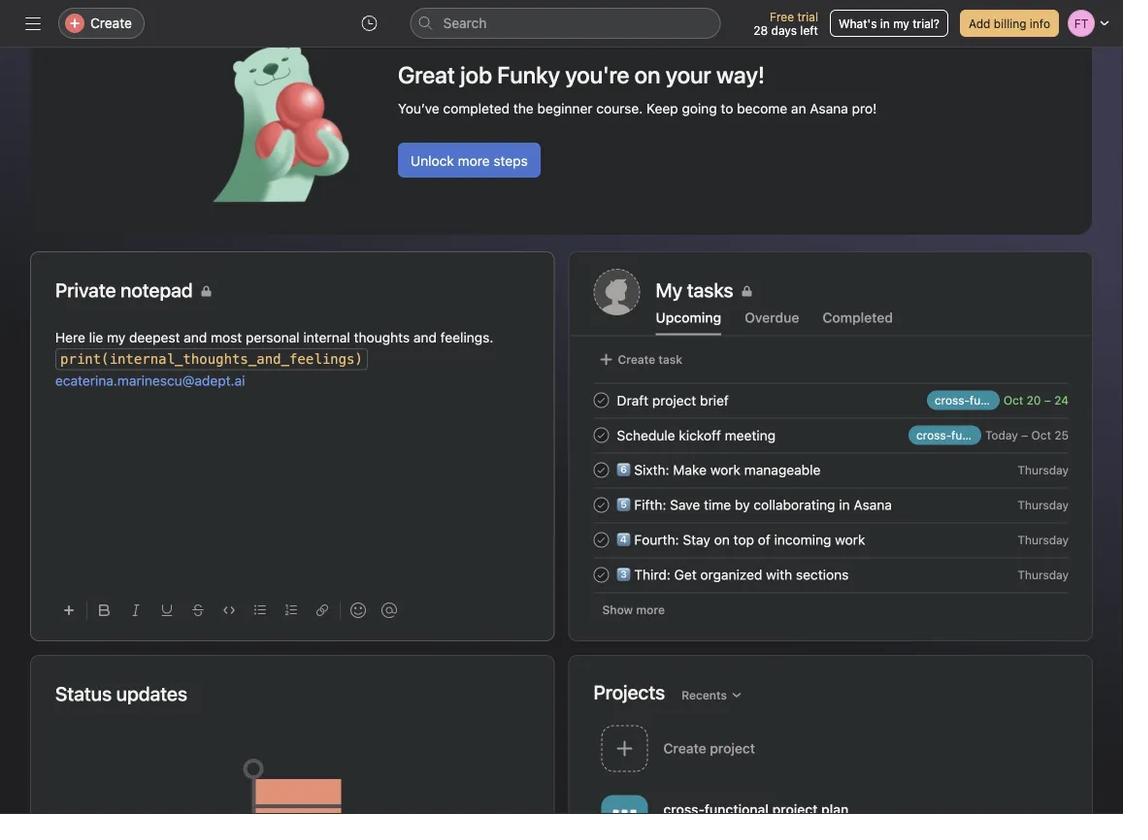 Task type: locate. For each thing, give the bounding box(es) containing it.
create left task
[[618, 353, 655, 366]]

0 vertical spatial on
[[634, 61, 660, 88]]

1 horizontal spatial work
[[835, 532, 865, 548]]

great
[[398, 61, 455, 88]]

1 vertical spatial on
[[714, 532, 730, 548]]

my
[[893, 17, 909, 30], [107, 330, 125, 346]]

completed checkbox left 4️⃣
[[590, 529, 613, 552]]

1 vertical spatial asana
[[854, 497, 892, 513]]

Completed checkbox
[[590, 389, 613, 412], [590, 424, 613, 447], [590, 494, 613, 517], [590, 529, 613, 552], [590, 563, 613, 587]]

trial
[[797, 10, 818, 23]]

document
[[55, 327, 530, 580]]

upcoming button
[[656, 310, 721, 335]]

2 completed image from the top
[[590, 459, 613, 482]]

1 horizontal spatial –
[[1044, 394, 1051, 407]]

completed checkbox left draft
[[590, 389, 613, 412]]

my for in
[[893, 17, 909, 30]]

completed image for draft
[[590, 389, 613, 412]]

work up sections
[[835, 532, 865, 548]]

toolbar
[[55, 588, 530, 632]]

here lie my deepest and most personal internal thoughts and feelings. print(internal_thoughts_and_feelings) ecaterina.marinescu@adept.ai
[[55, 330, 493, 389]]

work
[[710, 462, 741, 478], [835, 532, 865, 548]]

completed button
[[823, 310, 893, 335]]

4️⃣ fourth: stay on top of incoming work
[[617, 532, 865, 548]]

1 completed image from the top
[[590, 389, 613, 412]]

1 horizontal spatial asana
[[854, 497, 892, 513]]

1 thursday from the top
[[1018, 464, 1069, 477]]

0 vertical spatial completed image
[[590, 424, 613, 447]]

create
[[90, 15, 132, 31], [618, 353, 655, 366]]

0 horizontal spatial create
[[90, 15, 132, 31]]

on left top
[[714, 532, 730, 548]]

on up you've completed the beginner course. keep going to become an asana pro!
[[634, 61, 660, 88]]

in right 'what's'
[[880, 17, 890, 30]]

3 thursday from the top
[[1018, 533, 1069, 547]]

meeting
[[725, 427, 776, 443]]

25
[[1054, 429, 1069, 442]]

at mention image
[[381, 603, 397, 618]]

what's
[[839, 17, 877, 30]]

in inside button
[[880, 17, 890, 30]]

feelings.
[[440, 330, 493, 346]]

completed image left 6️⃣
[[590, 459, 613, 482]]

task
[[658, 353, 682, 366]]

0 vertical spatial completed image
[[590, 389, 613, 412]]

2 thursday button from the top
[[1018, 498, 1069, 512]]

notepad
[[121, 279, 193, 301]]

link image
[[316, 605, 328, 616]]

thursday button
[[1018, 464, 1069, 477], [1018, 498, 1069, 512], [1018, 533, 1069, 547], [1018, 568, 1069, 582]]

create task
[[618, 353, 682, 366]]

my right the lie
[[107, 330, 125, 346]]

completed image for 3️⃣
[[590, 563, 613, 587]]

2 vertical spatial completed image
[[590, 529, 613, 552]]

1 vertical spatial completed image
[[590, 459, 613, 482]]

– left 24
[[1044, 394, 1051, 407]]

1 horizontal spatial create
[[618, 353, 655, 366]]

you've
[[398, 100, 439, 116]]

job
[[460, 61, 492, 88]]

and up 'print(internal_thoughts_and_feelings)' on the top of the page
[[184, 330, 207, 346]]

1 vertical spatial completed image
[[590, 494, 613, 517]]

free
[[770, 10, 794, 23]]

5 completed checkbox from the top
[[590, 563, 613, 587]]

more right show
[[636, 603, 665, 617]]

my left trial?
[[893, 17, 909, 30]]

1 vertical spatial oct
[[1031, 429, 1051, 442]]

completed checkbox up completed checkbox
[[590, 424, 613, 447]]

oct left '20'
[[1004, 394, 1023, 407]]

0 vertical spatial oct
[[1004, 394, 1023, 407]]

1 completed checkbox from the top
[[590, 389, 613, 412]]

0 horizontal spatial my
[[107, 330, 125, 346]]

completed checkbox for draft
[[590, 389, 613, 412]]

thursday button for 5️⃣ fifth: save time by collaborating in asana
[[1018, 498, 1069, 512]]

1 vertical spatial in
[[839, 497, 850, 513]]

thursday for 3️⃣ third: get organized with sections
[[1018, 568, 1069, 582]]

completed image
[[590, 389, 613, 412], [590, 459, 613, 482], [590, 529, 613, 552]]

search
[[443, 15, 487, 31]]

2 completed checkbox from the top
[[590, 424, 613, 447]]

bold image
[[99, 605, 111, 616]]

– right today
[[1021, 429, 1028, 442]]

6️⃣
[[617, 462, 630, 478]]

0 vertical spatial in
[[880, 17, 890, 30]]

search button
[[410, 8, 721, 39]]

completed image
[[590, 424, 613, 447], [590, 494, 613, 517], [590, 563, 613, 587]]

completed image for 5️⃣
[[590, 494, 613, 517]]

more for show
[[636, 603, 665, 617]]

0 horizontal spatial asana
[[810, 100, 848, 116]]

most
[[211, 330, 242, 346]]

collaborating
[[754, 497, 835, 513]]

to
[[721, 100, 733, 116]]

2 vertical spatial completed image
[[590, 563, 613, 587]]

3 completed image from the top
[[590, 529, 613, 552]]

my inside here lie my deepest and most personal internal thoughts and feelings. print(internal_thoughts_and_feelings) ecaterina.marinescu@adept.ai
[[107, 330, 125, 346]]

thursday button for 6️⃣ sixth: make work manageable
[[1018, 464, 1069, 477]]

completed checkbox for 5️⃣
[[590, 494, 613, 517]]

0 horizontal spatial more
[[458, 153, 490, 169]]

oct left the '25' at the right
[[1031, 429, 1051, 442]]

1 vertical spatial work
[[835, 532, 865, 548]]

schedule kickoff meeting
[[617, 427, 776, 443]]

4 completed checkbox from the top
[[590, 529, 613, 552]]

pro!
[[852, 100, 877, 116]]

1 vertical spatial create
[[618, 353, 655, 366]]

and
[[184, 330, 207, 346], [413, 330, 437, 346]]

completed checkbox left 5️⃣
[[590, 494, 613, 517]]

5️⃣ fifth: save time by collaborating in asana
[[617, 497, 892, 513]]

document containing here lie my deepest and most personal internal thoughts and feelings.
[[55, 327, 530, 580]]

4 thursday button from the top
[[1018, 568, 1069, 582]]

4 thursday from the top
[[1018, 568, 1069, 582]]

days
[[771, 23, 797, 37]]

with
[[766, 567, 792, 583]]

1 vertical spatial –
[[1021, 429, 1028, 442]]

0 horizontal spatial on
[[634, 61, 660, 88]]

projects
[[594, 681, 665, 704]]

sections
[[796, 567, 849, 583]]

work right make
[[710, 462, 741, 478]]

0 vertical spatial more
[[458, 153, 490, 169]]

my for lie
[[107, 330, 125, 346]]

what's in my trial? button
[[830, 10, 948, 37]]

0 vertical spatial create
[[90, 15, 132, 31]]

brief
[[700, 392, 729, 408]]

asana right collaborating
[[854, 497, 892, 513]]

italics image
[[130, 605, 142, 616]]

1 horizontal spatial my
[[893, 17, 909, 30]]

3 completed image from the top
[[590, 563, 613, 587]]

lie
[[89, 330, 103, 346]]

0 vertical spatial –
[[1044, 394, 1051, 407]]

1 horizontal spatial in
[[880, 17, 890, 30]]

today – oct 25
[[985, 429, 1069, 442]]

3 thursday button from the top
[[1018, 533, 1069, 547]]

1 horizontal spatial more
[[636, 603, 665, 617]]

more
[[458, 153, 490, 169], [636, 603, 665, 617]]

Completed checkbox
[[590, 459, 613, 482]]

create for create
[[90, 15, 132, 31]]

and left feelings.
[[413, 330, 437, 346]]

completed image left 4️⃣
[[590, 529, 613, 552]]

status updates
[[55, 682, 187, 705]]

the
[[513, 100, 534, 116]]

1 vertical spatial more
[[636, 603, 665, 617]]

completed image up completed checkbox
[[590, 424, 613, 447]]

create right expand sidebar image
[[90, 15, 132, 31]]

fifth:
[[634, 497, 666, 513]]

completed image left draft
[[590, 389, 613, 412]]

1 completed image from the top
[[590, 424, 613, 447]]

personal
[[246, 330, 300, 346]]

1 horizontal spatial oct
[[1031, 429, 1051, 442]]

0 horizontal spatial and
[[184, 330, 207, 346]]

completed image left 5️⃣
[[590, 494, 613, 517]]

steps
[[493, 153, 528, 169]]

asana right an
[[810, 100, 848, 116]]

info
[[1030, 17, 1050, 30]]

completed image for schedule
[[590, 424, 613, 447]]

0 horizontal spatial oct
[[1004, 394, 1023, 407]]

completed image left 3️⃣
[[590, 563, 613, 587]]

great job funky you're on your way!
[[398, 61, 765, 88]]

get
[[674, 567, 697, 583]]

create inside popup button
[[90, 15, 132, 31]]

strikethrough image
[[192, 605, 204, 616]]

0 horizontal spatial work
[[710, 462, 741, 478]]

thursday for 4️⃣ fourth: stay on top of incoming work
[[1018, 533, 1069, 547]]

by
[[735, 497, 750, 513]]

1 horizontal spatial and
[[413, 330, 437, 346]]

completed image for 6️⃣
[[590, 459, 613, 482]]

0 vertical spatial my
[[893, 17, 909, 30]]

oct
[[1004, 394, 1023, 407], [1031, 429, 1051, 442]]

beginner
[[537, 100, 593, 116]]

funky
[[497, 61, 560, 88]]

more left steps
[[458, 153, 490, 169]]

3 completed checkbox from the top
[[590, 494, 613, 517]]

create inside button
[[618, 353, 655, 366]]

my inside button
[[893, 17, 909, 30]]

internal
[[303, 330, 350, 346]]

thursday
[[1018, 464, 1069, 477], [1018, 498, 1069, 512], [1018, 533, 1069, 547], [1018, 568, 1069, 582]]

in right collaborating
[[839, 497, 850, 513]]

make
[[673, 462, 707, 478]]

asana
[[810, 100, 848, 116], [854, 497, 892, 513]]

1 thursday button from the top
[[1018, 464, 1069, 477]]

completed checkbox left 3️⃣
[[590, 563, 613, 587]]

2 completed image from the top
[[590, 494, 613, 517]]

2 thursday from the top
[[1018, 498, 1069, 512]]

keep
[[647, 100, 678, 116]]

1 and from the left
[[184, 330, 207, 346]]

1 vertical spatial my
[[107, 330, 125, 346]]

unlock more steps button
[[398, 143, 540, 178]]

24
[[1054, 394, 1069, 407]]

–
[[1044, 394, 1051, 407], [1021, 429, 1028, 442]]



Task type: describe. For each thing, give the bounding box(es) containing it.
show more
[[602, 603, 665, 617]]

trial?
[[913, 17, 940, 30]]

ecaterina.marinescu@adept.ai link
[[55, 373, 245, 389]]

course.
[[596, 100, 643, 116]]

add profile photo image
[[594, 269, 640, 315]]

top
[[733, 532, 754, 548]]

code image
[[223, 605, 235, 616]]

create task button
[[594, 346, 687, 373]]

private notepad
[[55, 279, 193, 301]]

save
[[670, 497, 700, 513]]

insert an object image
[[63, 605, 75, 616]]

ecaterina.marinescu@adept.ai
[[55, 373, 245, 389]]

recents button
[[673, 682, 751, 709]]

free trial 28 days left
[[754, 10, 818, 37]]

search list box
[[410, 8, 721, 39]]

thursday button for 4️⃣ fourth: stay on top of incoming work
[[1018, 533, 1069, 547]]

0 horizontal spatial in
[[839, 497, 850, 513]]

you're
[[565, 61, 629, 88]]

bulleted list image
[[254, 605, 266, 616]]

stay
[[683, 532, 710, 548]]

kickoff
[[679, 427, 721, 443]]

incoming
[[774, 532, 831, 548]]

board image
[[613, 807, 636, 814]]

become
[[737, 100, 787, 116]]

your way!
[[666, 61, 765, 88]]

show more button
[[594, 596, 674, 624]]

add
[[969, 17, 991, 30]]

third:
[[634, 567, 671, 583]]

completed
[[443, 100, 510, 116]]

manageable
[[744, 462, 821, 478]]

show
[[602, 603, 633, 617]]

0 vertical spatial asana
[[810, 100, 848, 116]]

draft
[[617, 392, 649, 408]]

unlock
[[411, 153, 454, 169]]

thoughts
[[354, 330, 410, 346]]

4️⃣
[[617, 532, 630, 548]]

upcoming
[[656, 310, 721, 326]]

more for unlock
[[458, 153, 490, 169]]

completed checkbox for schedule
[[590, 424, 613, 447]]

unlock more steps
[[411, 153, 528, 169]]

3️⃣ third: get organized with sections
[[617, 567, 849, 583]]

sixth:
[[634, 462, 669, 478]]

what's in my trial?
[[839, 17, 940, 30]]

completed checkbox for 3️⃣
[[590, 563, 613, 587]]

my tasks link
[[656, 277, 1068, 304]]

28
[[754, 23, 768, 37]]

here
[[55, 330, 85, 346]]

deepest
[[129, 330, 180, 346]]

1 horizontal spatial on
[[714, 532, 730, 548]]

history image
[[362, 16, 377, 31]]

completed image for 4️⃣
[[590, 529, 613, 552]]

thursday for 5️⃣ fifth: save time by collaborating in asana
[[1018, 498, 1069, 512]]

oct 20 – 24
[[1004, 394, 1069, 407]]

create project link
[[594, 719, 1069, 781]]

time
[[704, 497, 731, 513]]

0 vertical spatial work
[[710, 462, 741, 478]]

emoji image
[[350, 603, 366, 618]]

2 and from the left
[[413, 330, 437, 346]]

my tasks
[[656, 279, 733, 301]]

create for create task
[[618, 353, 655, 366]]

project
[[652, 392, 696, 408]]

numbered list image
[[285, 605, 297, 616]]

create project
[[663, 741, 755, 757]]

add billing info
[[969, 17, 1050, 30]]

print(internal_thoughts_and_feelings)
[[60, 351, 363, 367]]

completed
[[823, 310, 893, 326]]

5️⃣
[[617, 497, 630, 513]]

overdue button
[[745, 310, 799, 335]]

thursday for 6️⃣ sixth: make work manageable
[[1018, 464, 1069, 477]]

0 horizontal spatial –
[[1021, 429, 1028, 442]]

6️⃣ sixth: make work manageable
[[617, 462, 821, 478]]

draft project brief
[[617, 392, 729, 408]]

recents
[[682, 689, 727, 702]]

add billing info button
[[960, 10, 1059, 37]]

going
[[682, 100, 717, 116]]

organized
[[700, 567, 762, 583]]

underline image
[[161, 605, 173, 616]]

create button
[[58, 8, 145, 39]]

today
[[985, 429, 1018, 442]]

completed checkbox for 4️⃣
[[590, 529, 613, 552]]

overdue
[[745, 310, 799, 326]]

thursday button for 3️⃣ third: get organized with sections
[[1018, 568, 1069, 582]]

schedule
[[617, 427, 675, 443]]

expand sidebar image
[[25, 16, 41, 31]]

3️⃣
[[617, 567, 630, 583]]

fourth:
[[634, 532, 679, 548]]

private
[[55, 279, 116, 301]]

20
[[1027, 394, 1041, 407]]

of
[[758, 532, 771, 548]]

you've completed the beginner course. keep going to become an asana pro!
[[398, 100, 877, 116]]

billing
[[994, 17, 1026, 30]]



Task type: vqa. For each thing, say whether or not it's contained in the screenshot.
9
no



